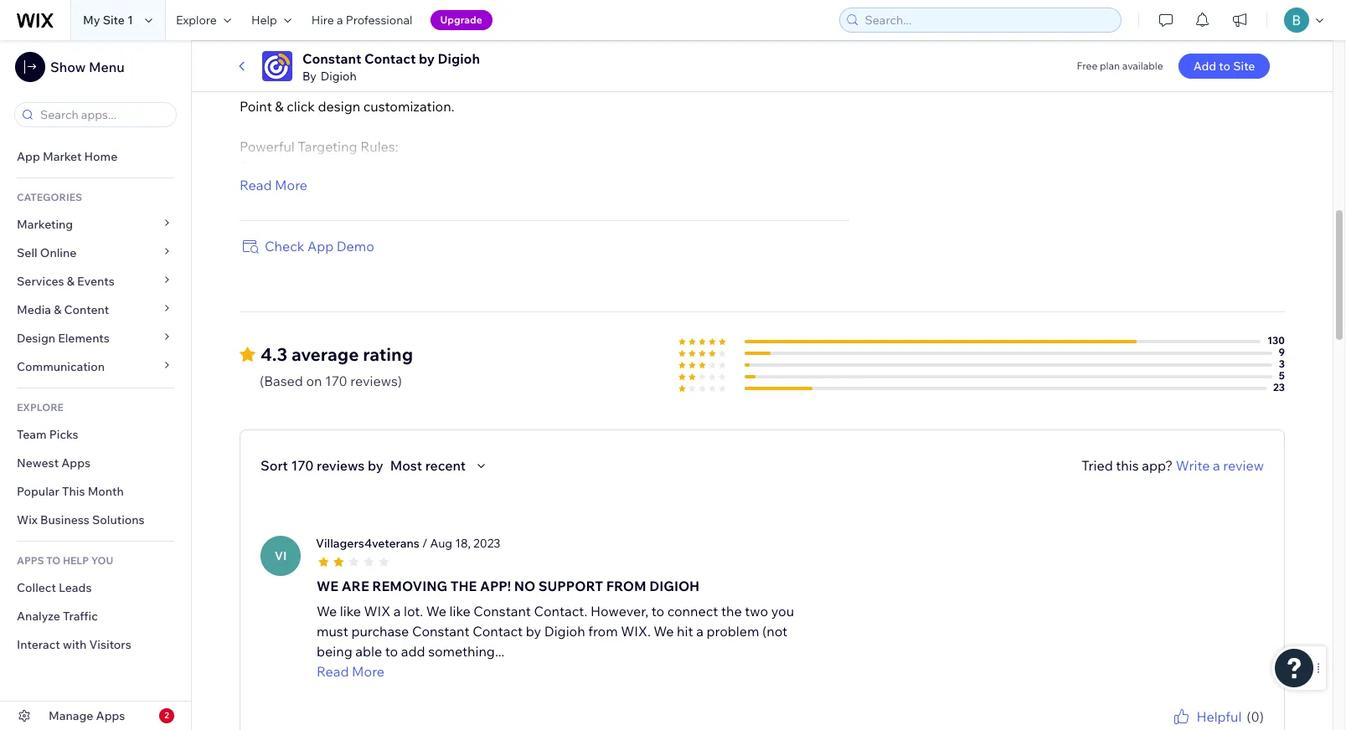Task type: describe. For each thing, give the bounding box(es) containing it.
0 vertical spatial digioh
[[438, 50, 480, 67]]

4.3 average rating
[[261, 343, 413, 365]]

able
[[355, 643, 382, 660]]

1 vertical spatial 170
[[291, 457, 314, 474]]

digioh
[[650, 578, 700, 594]]

plan
[[1100, 59, 1120, 72]]

elements
[[58, 331, 110, 346]]

add to site button
[[1178, 54, 1270, 79]]

to
[[46, 555, 60, 567]]

upgrade button
[[430, 10, 492, 30]]

by inside we are removing the app! no support from digioh we like wix a lot. we like constant contact. however, to connect the two you must purchase constant contact by digioh from wix. we hit a problem (not being able to add something... read more
[[526, 623, 541, 640]]

visitors
[[89, 638, 131, 653]]

2 vertical spatial constant
[[412, 623, 470, 640]]

show menu button
[[15, 52, 125, 82]]

sort 170 reviews by
[[261, 457, 383, 474]]

1
[[127, 13, 133, 28]]

analyze traffic
[[17, 609, 98, 624]]

communication
[[17, 359, 107, 374]]

constant contact by digioh by digioh
[[302, 50, 480, 84]]

services & events link
[[0, 267, 191, 296]]

0 horizontal spatial more
[[275, 176, 307, 193]]

Search... field
[[860, 8, 1116, 32]]

check app demo link
[[240, 236, 374, 256]]

app!
[[480, 578, 511, 594]]

manage
[[49, 709, 93, 724]]

on
[[306, 372, 322, 389]]

by inside constant contact by digioh by digioh
[[419, 50, 435, 67]]

to inside button
[[1219, 59, 1231, 74]]

media & content link
[[0, 296, 191, 324]]

marketing link
[[0, 210, 191, 239]]

aug
[[430, 536, 453, 551]]

review
[[1223, 457, 1264, 474]]

upgrade
[[440, 13, 482, 26]]

hire
[[311, 13, 334, 28]]

with
[[63, 638, 87, 653]]

apps for newest apps
[[61, 456, 90, 471]]

we
[[317, 578, 339, 594]]

contact inside constant contact by digioh by digioh
[[364, 50, 416, 67]]

rating
[[363, 343, 413, 365]]

1 like from the left
[[340, 603, 361, 620]]

2 like from the left
[[449, 603, 470, 620]]

most recent
[[390, 457, 466, 474]]

0 horizontal spatial digioh
[[321, 69, 357, 84]]

reviews
[[317, 457, 365, 474]]

media & content
[[17, 302, 109, 318]]

helpful button
[[1171, 707, 1242, 727]]

read inside 'button'
[[240, 176, 272, 193]]

add to site
[[1194, 59, 1255, 74]]

online
[[40, 245, 77, 261]]

interact with visitors
[[17, 638, 131, 653]]

1 vertical spatial constant
[[473, 603, 531, 620]]

purchase
[[351, 623, 409, 640]]

read inside we are removing the app! no support from digioh we like wix a lot. we like constant contact. however, to connect the two you must purchase constant contact by digioh from wix. we hit a problem (not being able to add something... read more
[[317, 663, 349, 680]]

1 horizontal spatial read more button
[[317, 661, 819, 682]]

home
[[84, 149, 118, 164]]

wix
[[364, 603, 390, 620]]

connect
[[667, 603, 718, 620]]

1 vertical spatial by
[[368, 457, 383, 474]]

& for content
[[54, 302, 61, 318]]

the
[[450, 578, 477, 594]]

a right hit
[[696, 623, 704, 640]]

design elements link
[[0, 324, 191, 353]]

app market home link
[[0, 142, 191, 171]]

something...
[[428, 643, 505, 660]]

being
[[317, 643, 352, 660]]

villagers4veterans
[[316, 536, 420, 551]]

categories
[[17, 191, 82, 204]]

month
[[88, 484, 124, 499]]

0 horizontal spatial we
[[317, 603, 337, 620]]

analyze
[[17, 609, 60, 624]]

leads
[[59, 581, 92, 596]]

0 vertical spatial 170
[[325, 372, 347, 389]]

helpful
[[1197, 708, 1242, 725]]

design elements
[[17, 331, 110, 346]]

removing
[[372, 578, 447, 594]]

collect leads
[[17, 581, 92, 596]]

team picks link
[[0, 421, 191, 449]]

apps
[[17, 555, 44, 567]]

constant inside constant contact by digioh by digioh
[[302, 50, 361, 67]]

a left lot.
[[393, 603, 401, 620]]

Search apps... field
[[35, 103, 171, 126]]

0 horizontal spatial read more button
[[240, 175, 307, 195]]

picks
[[49, 427, 78, 442]]

1 horizontal spatial app
[[307, 238, 334, 254]]

constant contact by digioh logo image
[[262, 51, 292, 81]]

(0)
[[1247, 708, 1264, 725]]

marketing
[[17, 217, 73, 232]]

by
[[302, 69, 316, 84]]

a inside hire a professional 'link'
[[337, 13, 343, 28]]

contact.
[[534, 603, 587, 620]]

business
[[40, 513, 89, 528]]

most recent button
[[390, 455, 491, 476]]

however,
[[590, 603, 649, 620]]

events
[[77, 274, 115, 289]]

contact inside we are removing the app! no support from digioh we like wix a lot. we like constant contact. however, to connect the two you must purchase constant contact by digioh from wix. we hit a problem (not being able to add something... read more
[[473, 623, 523, 640]]

free
[[1077, 59, 1098, 72]]

help
[[251, 13, 277, 28]]

menu
[[89, 59, 125, 75]]



Task type: locate. For each thing, give the bounding box(es) containing it.
3
[[1279, 357, 1285, 370]]

no
[[514, 578, 536, 594]]

read up check on the left top of the page
[[240, 176, 272, 193]]

read down being
[[317, 663, 349, 680]]

170 right sort
[[291, 457, 314, 474]]

2 horizontal spatial by
[[526, 623, 541, 640]]

sidebar element
[[0, 40, 192, 731]]

more inside we are removing the app! no support from digioh we like wix a lot. we like constant contact. however, to connect the two you must purchase constant contact by digioh from wix. we hit a problem (not being able to add something... read more
[[352, 663, 385, 680]]

you
[[91, 555, 113, 567]]

we left hit
[[654, 623, 674, 640]]

media
[[17, 302, 51, 318]]

like down are on the bottom left
[[340, 603, 361, 620]]

2 horizontal spatial to
[[1219, 59, 1231, 74]]

digioh inside we are removing the app! no support from digioh we like wix a lot. we like constant contact. however, to connect the two you must purchase constant contact by digioh from wix. we hit a problem (not being able to add something... read more
[[544, 623, 585, 640]]

9
[[1279, 346, 1285, 358]]

popular
[[17, 484, 59, 499]]

support
[[539, 578, 603, 594]]

2 horizontal spatial constant
[[473, 603, 531, 620]]

1 vertical spatial more
[[352, 663, 385, 680]]

2 horizontal spatial we
[[654, 623, 674, 640]]

add
[[401, 643, 425, 660]]

2 horizontal spatial contact
[[978, 34, 1022, 49]]

0 vertical spatial read more button
[[240, 175, 307, 195]]

0 vertical spatial read
[[240, 176, 272, 193]]

1 vertical spatial digioh
[[321, 69, 357, 84]]

0 horizontal spatial to
[[385, 643, 398, 660]]

& right media
[[54, 302, 61, 318]]

services & events
[[17, 274, 115, 289]]

2 vertical spatial contact
[[473, 623, 523, 640]]

contact down professional
[[364, 50, 416, 67]]

we up must
[[317, 603, 337, 620]]

0 horizontal spatial read
[[240, 176, 272, 193]]

this
[[1116, 457, 1139, 474]]

170 right on
[[325, 372, 347, 389]]

free plan available
[[1077, 59, 1163, 72]]

1 vertical spatial apps
[[96, 709, 125, 724]]

show
[[50, 59, 86, 75]]

2 vertical spatial by
[[526, 623, 541, 640]]

0 horizontal spatial contact
[[364, 50, 416, 67]]

1 horizontal spatial we
[[426, 603, 446, 620]]

tried this app? write a review
[[1082, 457, 1264, 474]]

traffic
[[63, 609, 98, 624]]

to
[[1219, 59, 1231, 74], [652, 603, 664, 620], [385, 643, 398, 660]]

by down contact.
[[526, 623, 541, 640]]

read more button down from
[[317, 661, 819, 682]]

communication link
[[0, 353, 191, 381]]

(based
[[260, 372, 303, 389]]

0 vertical spatial app
[[17, 149, 40, 164]]

0 horizontal spatial constant
[[302, 50, 361, 67]]

site left "1"
[[103, 13, 125, 28]]

1 horizontal spatial apps
[[96, 709, 125, 724]]

1 horizontal spatial site
[[1233, 59, 1255, 74]]

app?
[[1142, 457, 1173, 474]]

0 horizontal spatial apps
[[61, 456, 90, 471]]

support
[[1058, 34, 1101, 49]]

sell
[[17, 245, 37, 261]]

services
[[17, 274, 64, 289]]

like
[[340, 603, 361, 620], [449, 603, 470, 620]]

1 horizontal spatial to
[[652, 603, 664, 620]]

interact
[[17, 638, 60, 653]]

us
[[1024, 34, 1037, 49]]

solutions
[[92, 513, 145, 528]]

site inside button
[[1233, 59, 1255, 74]]

apps for manage apps
[[96, 709, 125, 724]]

1 horizontal spatial contact
[[473, 623, 523, 640]]

help button
[[241, 0, 301, 40]]

popular this month link
[[0, 478, 191, 506]]

by down 'upgrade' button
[[419, 50, 435, 67]]

tried
[[1082, 457, 1113, 474]]

help
[[63, 555, 89, 567]]

my
[[83, 13, 100, 28]]

more down able
[[352, 663, 385, 680]]

apps right manage
[[96, 709, 125, 724]]

constant
[[302, 50, 361, 67], [473, 603, 531, 620], [412, 623, 470, 640]]

1 horizontal spatial like
[[449, 603, 470, 620]]

0 horizontal spatial &
[[54, 302, 61, 318]]

app left market
[[17, 149, 40, 164]]

explore
[[176, 13, 217, 28]]

check app demo
[[265, 238, 374, 254]]

to right the add
[[1219, 59, 1231, 74]]

contact down the search... field
[[978, 34, 1022, 49]]

digioh right by
[[321, 69, 357, 84]]

1 horizontal spatial by
[[419, 50, 435, 67]]

1 horizontal spatial 170
[[325, 372, 347, 389]]

170
[[325, 372, 347, 389], [291, 457, 314, 474]]

are
[[342, 578, 369, 594]]

1 vertical spatial to
[[652, 603, 664, 620]]

0 vertical spatial to
[[1219, 59, 1231, 74]]

site right the add
[[1233, 59, 1255, 74]]

0 vertical spatial contact
[[978, 34, 1022, 49]]

(based on 170 reviews)
[[260, 372, 402, 389]]

we are removing the app! no support from digioh we like wix a lot. we like constant contact. however, to connect the two you must purchase constant contact by digioh from wix. we hit a problem (not being able to add something... read more
[[317, 578, 794, 680]]

problem
[[707, 623, 759, 640]]

1 vertical spatial contact
[[364, 50, 416, 67]]

2 vertical spatial digioh
[[544, 623, 585, 640]]

0 horizontal spatial app
[[17, 149, 40, 164]]

more up check on the left top of the page
[[275, 176, 307, 193]]

23
[[1273, 381, 1285, 393]]

sell online
[[17, 245, 77, 261]]

read more button up check on the left top of the page
[[240, 175, 307, 195]]

app inside sidebar element
[[17, 149, 40, 164]]

interact with visitors link
[[0, 631, 191, 659]]

0 vertical spatial constant
[[302, 50, 361, 67]]

0 horizontal spatial site
[[103, 13, 125, 28]]

read more
[[240, 176, 307, 193]]

1 vertical spatial app
[[307, 238, 334, 254]]

a right write
[[1213, 457, 1220, 474]]

0 vertical spatial site
[[103, 13, 125, 28]]

0 vertical spatial &
[[67, 274, 74, 289]]

1 vertical spatial &
[[54, 302, 61, 318]]

sort
[[261, 457, 288, 474]]

reviews)
[[350, 372, 402, 389]]

contact up something...
[[473, 623, 523, 640]]

hit
[[677, 623, 693, 640]]

1 horizontal spatial &
[[67, 274, 74, 289]]

wix business solutions
[[17, 513, 145, 528]]

contact us for support
[[978, 34, 1101, 49]]

0 horizontal spatial like
[[340, 603, 361, 620]]

professional
[[346, 13, 413, 28]]

a right 'hire'
[[337, 13, 343, 28]]

18,
[[455, 536, 471, 551]]

apps up this
[[61, 456, 90, 471]]

constant up something...
[[412, 623, 470, 640]]

1 vertical spatial site
[[1233, 59, 1255, 74]]

0 vertical spatial more
[[275, 176, 307, 193]]

this
[[62, 484, 85, 499]]

& left "events"
[[67, 274, 74, 289]]

1 horizontal spatial constant
[[412, 623, 470, 640]]

1 vertical spatial read
[[317, 663, 349, 680]]

0 vertical spatial apps
[[61, 456, 90, 471]]

2 vertical spatial to
[[385, 643, 398, 660]]

constant up by
[[302, 50, 361, 67]]

available
[[1122, 59, 1163, 72]]

the
[[721, 603, 742, 620]]

0 horizontal spatial 170
[[291, 457, 314, 474]]

average
[[291, 343, 359, 365]]

2 horizontal spatial digioh
[[544, 623, 585, 640]]

0 horizontal spatial by
[[368, 457, 383, 474]]

from
[[606, 578, 647, 594]]

analyze traffic link
[[0, 602, 191, 631]]

constant down app!
[[473, 603, 531, 620]]

1 horizontal spatial digioh
[[438, 50, 480, 67]]

wix business solutions link
[[0, 506, 191, 534]]

we right lot.
[[426, 603, 446, 620]]

to down digioh at the bottom of the page
[[652, 603, 664, 620]]

1 horizontal spatial read
[[317, 663, 349, 680]]

0 vertical spatial by
[[419, 50, 435, 67]]

team picks
[[17, 427, 78, 442]]

like down the
[[449, 603, 470, 620]]

sell online link
[[0, 239, 191, 267]]

& for events
[[67, 274, 74, 289]]

1 horizontal spatial more
[[352, 663, 385, 680]]

newest
[[17, 456, 59, 471]]

write a review button
[[1176, 455, 1264, 476]]

collect
[[17, 581, 56, 596]]

apps to help you
[[17, 555, 113, 567]]

apps
[[61, 456, 90, 471], [96, 709, 125, 724]]

app left demo
[[307, 238, 334, 254]]

two
[[745, 603, 768, 620]]

/
[[422, 536, 428, 551]]

to left add
[[385, 643, 398, 660]]

wix.
[[621, 623, 651, 640]]

manage apps
[[49, 709, 125, 724]]

market
[[43, 149, 82, 164]]

digioh down contact.
[[544, 623, 585, 640]]

digioh down 'upgrade' button
[[438, 50, 480, 67]]

1 vertical spatial read more button
[[317, 661, 819, 682]]

(not
[[762, 623, 788, 640]]

by
[[419, 50, 435, 67], [368, 457, 383, 474], [526, 623, 541, 640]]

collect leads link
[[0, 574, 191, 602]]

lot.
[[404, 603, 423, 620]]

2023
[[473, 536, 500, 551]]

write
[[1176, 457, 1210, 474]]

by left most at the left bottom
[[368, 457, 383, 474]]



Task type: vqa. For each thing, say whether or not it's contained in the screenshot.
the bottom of
no



